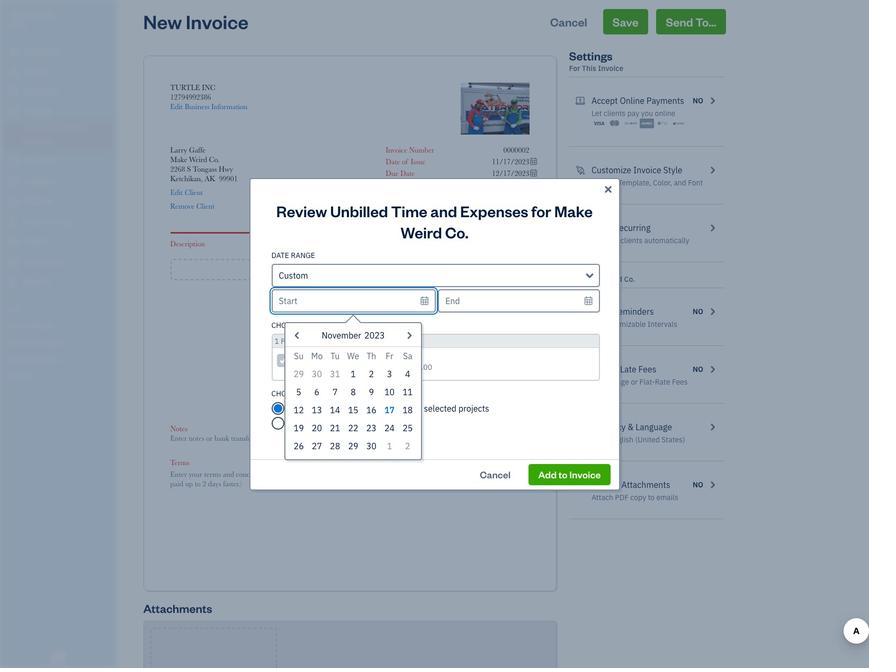 Task type: describe. For each thing, give the bounding box(es) containing it.
choose for choose expenses
[[272, 389, 301, 398]]

7 button
[[326, 383, 344, 401]]

2 chevronright image from the top
[[708, 363, 718, 376]]

custom
[[279, 270, 308, 281]]

26
[[294, 441, 304, 451]]

1 vertical spatial 1 button
[[381, 437, 399, 455]]

mastercard image
[[608, 118, 622, 129]]

make up latereminders image
[[582, 275, 601, 284]]

to inside choose expenses option group
[[415, 403, 422, 414]]

2 for from the top
[[569, 275, 581, 284]]

30 for right 30 button
[[367, 441, 377, 451]]

english
[[610, 435, 634, 445]]

3 button
[[381, 365, 399, 383]]

cancel button for save
[[541, 9, 597, 34]]

turtle for turtle inc owner
[[8, 10, 39, 20]]

assigned
[[379, 403, 413, 414]]

expenses
[[302, 389, 338, 398]]

0 vertical spatial attachments
[[622, 480, 671, 490]]

qty
[[465, 240, 477, 248]]

5
[[296, 387, 302, 397]]

project
[[281, 336, 312, 346]]

0 vertical spatial expenses
[[341, 403, 377, 414]]

owner
[[8, 21, 28, 29]]

$0.00,
[[353, 362, 375, 372]]

9 button
[[363, 383, 381, 401]]

a inside button
[[354, 263, 360, 276]]

6
[[315, 387, 320, 397]]

add for add a line
[[332, 263, 352, 276]]

estimate image
[[7, 86, 20, 97]]

a inside subtotal add a discount tax
[[421, 309, 424, 317]]

add for add to invoice
[[539, 468, 557, 480]]

projects
[[459, 403, 490, 414]]

selected
[[424, 403, 457, 414]]

tongass
[[193, 165, 217, 173]]

25
[[403, 423, 413, 433]]

items and services image
[[8, 338, 113, 347]]

1 vertical spatial clients
[[621, 236, 643, 245]]

timer image
[[7, 217, 20, 227]]

weird inside "review unbilled time and expenses for make weird co."
[[401, 222, 442, 242]]

2 for right 2 button
[[405, 441, 411, 451]]

grid containing su
[[290, 347, 417, 455]]

0.00 for 0.00 0.00
[[517, 341, 530, 350]]

settings for this invoice
[[569, 48, 624, 73]]

usd for amount due ( usd )
[[429, 198, 444, 206]]

co. inside "review unbilled time and expenses for make weird co."
[[445, 222, 469, 242]]

amount due ( usd )
[[386, 198, 446, 206]]

30 for the leftmost 30 button
[[312, 369, 322, 379]]

add inside subtotal add a discount tax
[[406, 309, 419, 317]]

0 vertical spatial fees
[[639, 364, 657, 375]]

or
[[631, 377, 638, 387]]

edit business information button
[[170, 102, 248, 111]]

1 horizontal spatial 30 button
[[363, 437, 381, 455]]

unbilled inside "review unbilled time and expenses for make weird co."
[[330, 201, 388, 221]]

13
[[312, 405, 322, 415]]

review unbilled time and expenses for make weird co. dialog
[[0, 165, 870, 503]]

1 horizontal spatial 2 button
[[399, 437, 417, 455]]

1 vertical spatial client
[[197, 202, 215, 210]]

new invoice
[[143, 9, 249, 34]]

automatically
[[645, 236, 690, 245]]

0 vertical spatial 29
[[294, 369, 304, 379]]

discover image
[[624, 118, 638, 129]]

hwy
[[219, 165, 233, 173]]

Issue date in MM/DD/YYYY format text field
[[461, 157, 538, 166]]

date of issue
[[386, 157, 426, 166]]

18
[[403, 405, 413, 415]]

23 button
[[363, 419, 381, 437]]

31 button
[[326, 365, 344, 383]]

25 button
[[399, 419, 417, 437]]

1 horizontal spatial 29 button
[[344, 437, 363, 455]]

paid
[[440, 353, 453, 361]]

request a deposit button
[[399, 390, 453, 400]]

10 button
[[381, 383, 399, 401]]

0 vertical spatial rate
[[410, 240, 424, 248]]

2 vertical spatial to
[[648, 493, 655, 502]]

bank connections image
[[8, 355, 113, 364]]

you
[[642, 109, 654, 118]]

enrollment
[[293, 351, 335, 362]]

( for amount due ( usd ) request a deposit
[[434, 381, 436, 390]]

10
[[385, 387, 395, 397]]

1 vertical spatial expenses
[[301, 418, 338, 429]]

26 button
[[290, 437, 308, 455]]

0 vertical spatial due
[[386, 169, 399, 178]]

remove client button
[[170, 201, 215, 211]]

0.00 for 0.00
[[517, 299, 530, 308]]

customizable
[[601, 320, 646, 329]]

latereminders image
[[576, 305, 586, 318]]

paintbrush image
[[576, 164, 586, 176]]

3
[[387, 369, 392, 379]]

flat-
[[640, 377, 656, 387]]

states)
[[662, 435, 686, 445]]

online
[[620, 95, 645, 106]]

choose expenses option group
[[272, 389, 600, 430]]

19 button
[[290, 419, 308, 437]]

selected
[[314, 336, 349, 346]]

Enter an Invoice # text field
[[503, 146, 530, 154]]

$0.00 for usd
[[508, 196, 530, 207]]

and for expenses
[[431, 201, 458, 221]]

0 vertical spatial 2 button
[[363, 365, 381, 383]]

at customizable intervals
[[592, 320, 678, 329]]

0 horizontal spatial attachments
[[143, 601, 212, 616]]

12
[[294, 405, 304, 415]]

apps image
[[8, 304, 113, 313]]

17 button
[[381, 401, 399, 419]]

sa
[[403, 351, 413, 361]]

plus image
[[317, 264, 330, 275]]

su
[[294, 351, 304, 361]]

customize invoice style
[[592, 165, 683, 175]]

this
[[582, 64, 597, 73]]

send for send to...
[[666, 14, 694, 29]]

dashboard image
[[7, 46, 20, 57]]

november
[[322, 330, 362, 341]]

mo
[[311, 351, 323, 361]]

3 0.00 from the top
[[517, 351, 530, 359]]

chevronright image for send reminders
[[708, 305, 718, 318]]

0 vertical spatial 29 button
[[290, 365, 308, 383]]

no for send reminders
[[693, 307, 704, 316]]

1 project selected enrollment day unbilled amount: $0.00, expenses: $0.00
[[275, 336, 433, 372]]

review
[[277, 201, 327, 221]]

edit inside larry gaffe make weird co. 2268 s tongass hwy ketchikan, ak  99901 edit client remove client
[[170, 188, 183, 197]]

expense image
[[7, 176, 20, 187]]

usd,
[[592, 435, 608, 445]]

template,
[[619, 178, 652, 188]]

$0.00 for amount due ( usd ) request a deposit
[[513, 381, 530, 390]]

cancel for save
[[551, 14, 588, 29]]

pay
[[628, 109, 640, 118]]

cancel for add to invoice
[[480, 468, 511, 480]]

larry
[[170, 146, 187, 154]]

to...
[[696, 14, 717, 29]]

larry gaffe make weird co. 2268 s tongass hwy ketchikan, ak  99901 edit client remove client
[[170, 146, 238, 210]]

font
[[689, 178, 704, 188]]

edit inside turtle inc 12794992386 edit business information
[[170, 102, 183, 111]]

edit client button
[[170, 188, 203, 197]]

5 button
[[290, 383, 308, 401]]

remove
[[170, 202, 195, 210]]

add a line button
[[170, 259, 530, 280]]

3 chevronright image from the top
[[708, 421, 718, 434]]

visa image
[[592, 118, 606, 129]]

2 vertical spatial weird
[[602, 275, 623, 284]]

deposit
[[430, 391, 453, 399]]

date range
[[272, 250, 315, 260]]

make inside "review unbilled time and expenses for make weird co."
[[555, 201, 593, 221]]

date
[[272, 250, 289, 260]]

12 button
[[290, 401, 308, 419]]

invoice image
[[7, 107, 20, 117]]

invoice inside button
[[570, 468, 601, 480]]

2 for top 2 button
[[369, 369, 374, 379]]

8 button
[[344, 383, 363, 401]]

your
[[604, 236, 619, 245]]

22 button
[[344, 419, 363, 437]]

inc for turtle inc owner
[[41, 10, 56, 20]]

1 vertical spatial date
[[401, 169, 415, 178]]

2 vertical spatial co.
[[625, 275, 636, 284]]

send to...
[[666, 14, 717, 29]]

team members image
[[8, 321, 113, 330]]

23
[[367, 423, 377, 433]]

31
[[330, 369, 340, 379]]

7
[[333, 387, 338, 397]]

invoices image
[[576, 479, 586, 491]]

copy
[[631, 493, 647, 502]]

2 chevronright image from the top
[[708, 222, 718, 234]]

fr
[[386, 351, 394, 361]]

Terms text field
[[170, 470, 530, 489]]

of
[[402, 157, 409, 166]]



Task type: vqa. For each thing, say whether or not it's contained in the screenshot.
"Choose"
yes



Task type: locate. For each thing, give the bounding box(es) containing it.
amount up request
[[393, 381, 417, 390]]

$0.00 down 0.00 0.00
[[513, 381, 530, 390]]

1 horizontal spatial inc
[[202, 83, 216, 92]]

to left invoices icon
[[559, 468, 568, 480]]

add left invoices icon
[[539, 468, 557, 480]]

no for accept online payments
[[693, 96, 704, 105]]

choose
[[272, 320, 301, 330], [272, 389, 301, 398]]

1 edit from the top
[[170, 102, 183, 111]]

0 vertical spatial clients
[[604, 109, 626, 118]]

0 vertical spatial client
[[185, 188, 203, 197]]

due for amount due ( usd ) request a deposit
[[419, 381, 432, 390]]

1 horizontal spatial to
[[559, 468, 568, 480]]

0 vertical spatial cancel
[[551, 14, 588, 29]]

1 chevronright image from the top
[[708, 94, 718, 107]]

language
[[636, 422, 673, 432]]

usd up deposit
[[436, 381, 451, 390]]

1 chevronright image from the top
[[708, 164, 718, 176]]

0 horizontal spatial 2 button
[[363, 365, 381, 383]]

for make weird co.
[[569, 275, 636, 284]]

client up remove client button
[[185, 188, 203, 197]]

onlinesales image
[[576, 94, 586, 107]]

make inside larry gaffe make weird co. 2268 s tongass hwy ketchikan, ak  99901 edit client remove client
[[170, 155, 187, 164]]

) up deposit
[[451, 381, 453, 390]]

1 horizontal spatial 29
[[348, 441, 359, 451]]

2 down '25'
[[405, 441, 411, 451]]

clients down recurring
[[621, 236, 643, 245]]

0 vertical spatial 1
[[275, 336, 279, 346]]

15 button
[[344, 401, 363, 419]]

co.
[[209, 155, 220, 164], [445, 222, 469, 242], [625, 275, 636, 284]]

0 vertical spatial a
[[354, 263, 360, 276]]

29 button up the 5
[[290, 365, 308, 383]]

client right remove on the top left of page
[[197, 202, 215, 210]]

4
[[405, 369, 411, 379]]

amount down reference
[[386, 198, 411, 206]]

weird down time in the left top of the page
[[401, 222, 442, 242]]

11 button
[[399, 383, 417, 401]]

usd
[[429, 198, 444, 206], [436, 381, 451, 390]]

and right time in the left top of the page
[[431, 201, 458, 221]]

0 horizontal spatial expenses
[[301, 418, 338, 429]]

intervals
[[648, 320, 678, 329]]

0 horizontal spatial 30 button
[[308, 365, 326, 383]]

0 vertical spatial co.
[[209, 155, 220, 164]]

4 chevronright image from the top
[[708, 479, 718, 491]]

1 vertical spatial inc
[[202, 83, 216, 92]]

due inside "amount due ( usd ) request a deposit"
[[419, 381, 432, 390]]

1 for the topmost 1 button
[[351, 369, 356, 379]]

0 horizontal spatial weird
[[189, 155, 207, 164]]

chevronright image for accept online payments
[[708, 94, 718, 107]]

a left line
[[354, 263, 360, 276]]

amount right sa
[[413, 353, 438, 361]]

0 horizontal spatial 29
[[294, 369, 304, 379]]

add right plus image
[[332, 263, 352, 276]]

3 chevronright image from the top
[[708, 305, 718, 318]]

and for font
[[674, 178, 687, 188]]

turtle up owner
[[8, 10, 39, 20]]

date
[[386, 157, 400, 166], [401, 169, 415, 178]]

0 vertical spatial send
[[666, 14, 694, 29]]

0 horizontal spatial 30
[[312, 369, 322, 379]]

1 horizontal spatial (
[[434, 381, 436, 390]]

( inside "amount due ( usd ) request a deposit"
[[434, 381, 436, 390]]

weird inside larry gaffe make weird co. 2268 s tongass hwy ketchikan, ak  99901 edit client remove client
[[189, 155, 207, 164]]

to right copy at the bottom
[[648, 493, 655, 502]]

change template, color, and font
[[592, 178, 704, 188]]

1 horizontal spatial add
[[406, 309, 419, 317]]

0 horizontal spatial co.
[[209, 155, 220, 164]]

turtle
[[8, 10, 39, 20], [170, 83, 200, 92]]

0 horizontal spatial to
[[415, 403, 422, 414]]

bill your clients automatically
[[592, 236, 690, 245]]

1 button down we
[[344, 365, 363, 383]]

expenses down the 13
[[301, 418, 338, 429]]

1 horizontal spatial turtle
[[170, 83, 200, 92]]

0 vertical spatial amount
[[386, 198, 411, 206]]

main element
[[0, 0, 143, 668]]

16
[[367, 405, 377, 415]]

1 vertical spatial choose
[[272, 389, 301, 398]]

0 vertical spatial 30 button
[[308, 365, 326, 383]]

fees
[[639, 364, 657, 375], [673, 377, 688, 387]]

4 no from the top
[[693, 480, 704, 490]]

30 button down 23
[[363, 437, 381, 455]]

$0.00 left for at right
[[508, 196, 530, 207]]

change
[[592, 178, 617, 188]]

unbilled
[[330, 201, 388, 221], [293, 362, 321, 372]]

0 vertical spatial (
[[427, 198, 429, 206]]

choose up 'only'
[[272, 389, 301, 398]]

make right for at right
[[555, 201, 593, 221]]

27
[[312, 441, 322, 451]]

turtle inside turtle inc owner
[[8, 10, 39, 20]]

invoice inside settings for this invoice
[[599, 64, 624, 73]]

make up bill
[[592, 223, 612, 233]]

29 down 22
[[348, 441, 359, 451]]

30 down 'enrollment'
[[312, 369, 322, 379]]

choose projects
[[272, 320, 338, 330]]

s
[[187, 165, 191, 173]]

0 vertical spatial choose
[[272, 320, 301, 330]]

1 horizontal spatial 1 button
[[381, 437, 399, 455]]

usd for amount due ( usd ) request a deposit
[[436, 381, 451, 390]]

1 vertical spatial send
[[592, 306, 611, 317]]

1 vertical spatial 29 button
[[344, 437, 363, 455]]

new
[[143, 9, 182, 34]]

2 no from the top
[[693, 307, 704, 316]]

0 vertical spatial turtle
[[8, 10, 39, 20]]

due
[[386, 169, 399, 178], [413, 198, 425, 206], [419, 381, 432, 390]]

fees right flat-
[[673, 377, 688, 387]]

0 horizontal spatial unbilled
[[293, 362, 321, 372]]

amount for amount due ( usd ) request a deposit
[[393, 381, 417, 390]]

percentage
[[592, 377, 630, 387]]

29 button
[[290, 365, 308, 383], [344, 437, 363, 455]]

1 vertical spatial and
[[431, 201, 458, 221]]

1 horizontal spatial )
[[451, 381, 453, 390]]

choose inside option group
[[272, 389, 301, 398]]

( for amount due ( usd )
[[427, 198, 429, 206]]

grid
[[290, 347, 417, 455]]

due up request a deposit button
[[419, 381, 432, 390]]

reminders
[[613, 306, 654, 317]]

2 0.00 from the top
[[517, 341, 530, 350]]

1 vertical spatial (
[[434, 381, 436, 390]]

send left to...
[[666, 14, 694, 29]]

a left deposit
[[424, 391, 428, 399]]

amount
[[386, 198, 411, 206], [413, 353, 438, 361], [393, 381, 417, 390]]

th
[[367, 351, 377, 361]]

1 vertical spatial 2 button
[[399, 437, 417, 455]]

a inside "amount due ( usd ) request a deposit"
[[424, 391, 428, 399]]

2 vertical spatial 1
[[387, 441, 392, 451]]

co. inside larry gaffe make weird co. 2268 s tongass hwy ketchikan, ak  99901 edit client remove client
[[209, 155, 220, 164]]

0 horizontal spatial )
[[444, 198, 446, 206]]

due for amount due ( usd )
[[413, 198, 425, 206]]

Notes text field
[[170, 434, 530, 443]]

co. down "expenses"
[[445, 222, 469, 242]]

client
[[185, 188, 203, 197], [197, 202, 215, 210]]

pdf
[[616, 493, 629, 502]]

for up latereminders image
[[569, 275, 581, 284]]

8
[[351, 387, 356, 397]]

co. up the "tongass"
[[209, 155, 220, 164]]

$0.00
[[508, 196, 530, 207], [413, 362, 433, 372], [513, 381, 530, 390]]

usd inside "amount due ( usd ) request a deposit"
[[436, 381, 451, 390]]

30 down 23
[[367, 441, 377, 451]]

1 horizontal spatial send
[[666, 14, 694, 29]]

send
[[666, 14, 694, 29], [592, 306, 611, 317]]

for inside settings for this invoice
[[569, 64, 581, 73]]

turtle up '12794992386'
[[170, 83, 200, 92]]

bill
[[592, 236, 603, 245]]

turtle inside turtle inc 12794992386 edit business information
[[170, 83, 200, 92]]

send for send reminders
[[592, 306, 611, 317]]

20 button
[[308, 419, 326, 437]]

for left the this on the right
[[569, 64, 581, 73]]

co. up the reminders
[[625, 275, 636, 284]]

2 button down '25'
[[399, 437, 417, 455]]

add
[[332, 263, 352, 276], [406, 309, 419, 317], [539, 468, 557, 480]]

settings image
[[8, 372, 113, 381]]

1 horizontal spatial expenses
[[341, 403, 377, 414]]

0 horizontal spatial inc
[[41, 10, 56, 20]]

0 vertical spatial 0.00
[[517, 299, 530, 308]]

charge
[[592, 364, 619, 375]]

invoice attachments
[[592, 480, 671, 490]]

12794992386
[[170, 93, 211, 101]]

2 edit from the top
[[170, 188, 183, 197]]

to right 18
[[415, 403, 422, 414]]

send up at
[[592, 306, 611, 317]]

1 horizontal spatial co.
[[445, 222, 469, 242]]

0 horizontal spatial cancel button
[[471, 464, 521, 485]]

0 horizontal spatial add
[[332, 263, 352, 276]]

1 horizontal spatial 1
[[351, 369, 356, 379]]

cancel inside review unbilled time and expenses for make weird co. dialog
[[480, 468, 511, 480]]

no for invoice attachments
[[693, 480, 704, 490]]

freshbooks image
[[50, 651, 67, 664]]

Reference Number text field
[[452, 181, 530, 189]]

and inside "review unbilled time and expenses for make weird co."
[[431, 201, 458, 221]]

add inside button
[[332, 263, 352, 276]]

0 horizontal spatial turtle
[[8, 10, 39, 20]]

terms
[[170, 458, 189, 467]]

turtle for turtle inc 12794992386 edit business information
[[170, 83, 200, 92]]

1 vertical spatial add
[[406, 309, 419, 317]]

inc for turtle inc 12794992386 edit business information
[[202, 83, 216, 92]]

inc inside turtle inc 12794992386 edit business information
[[202, 83, 216, 92]]

recurring
[[614, 223, 651, 233]]

make down larry
[[170, 155, 187, 164]]

DATE RANGE field
[[272, 264, 600, 287]]

save button
[[603, 9, 649, 34]]

time
[[391, 201, 428, 221]]

description
[[170, 240, 205, 248]]

1 vertical spatial turtle
[[170, 83, 200, 92]]

chevronright image
[[708, 94, 718, 107], [708, 222, 718, 234], [708, 305, 718, 318]]

0 horizontal spatial cancel
[[480, 468, 511, 480]]

0 vertical spatial )
[[444, 198, 446, 206]]

30 button down 'enrollment'
[[308, 365, 326, 383]]

choose up project
[[272, 320, 301, 330]]

chart image
[[7, 257, 20, 268]]

only
[[289, 403, 306, 414]]

1 up "8"
[[351, 369, 356, 379]]

1 button down 24
[[381, 437, 399, 455]]

1 0.00 from the top
[[517, 299, 530, 308]]

) for amount due ( usd )
[[444, 198, 446, 206]]

range
[[291, 250, 315, 260]]

0 vertical spatial for
[[569, 64, 581, 73]]

2 vertical spatial 0.00
[[517, 351, 530, 359]]

business
[[185, 102, 210, 111]]

no for charge late fees
[[693, 365, 704, 374]]

cancel button for add to invoice
[[471, 464, 521, 485]]

1 vertical spatial for
[[569, 275, 581, 284]]

add left discount
[[406, 309, 419, 317]]

1 horizontal spatial rate
[[655, 377, 671, 387]]

9
[[369, 387, 374, 397]]

cancel
[[551, 14, 588, 29], [480, 468, 511, 480]]

1 choose from the top
[[272, 320, 301, 330]]

add inside button
[[539, 468, 557, 480]]

send inside button
[[666, 14, 694, 29]]

money image
[[7, 237, 20, 248]]

2 vertical spatial amount
[[393, 381, 417, 390]]

attach pdf copy to emails
[[592, 493, 679, 502]]

style
[[664, 165, 683, 175]]

due down reference
[[413, 198, 425, 206]]

2 horizontal spatial weird
[[602, 275, 623, 284]]

1 vertical spatial attachments
[[143, 601, 212, 616]]

usd right time in the left top of the page
[[429, 198, 444, 206]]

1 down 24
[[387, 441, 392, 451]]

1 vertical spatial 30
[[367, 441, 377, 451]]

cancel button inside review unbilled time and expenses for make weird co. dialog
[[471, 464, 521, 485]]

total
[[437, 341, 453, 350]]

2 up 9 on the left bottom
[[369, 369, 374, 379]]

2 horizontal spatial to
[[648, 493, 655, 502]]

a left discount
[[421, 309, 424, 317]]

turtle inc 12794992386 edit business information
[[170, 83, 248, 111]]

inc inside turtle inc owner
[[41, 10, 56, 20]]

1 vertical spatial a
[[421, 309, 424, 317]]

1
[[275, 336, 279, 346], [351, 369, 356, 379], [387, 441, 392, 451]]

date down "date of issue"
[[401, 169, 415, 178]]

1 vertical spatial usd
[[436, 381, 451, 390]]

0 vertical spatial usd
[[429, 198, 444, 206]]

rate right or
[[655, 377, 671, 387]]

2 choose from the top
[[272, 389, 301, 398]]

0 vertical spatial weird
[[189, 155, 207, 164]]

1 left project
[[275, 336, 279, 346]]

let
[[592, 109, 602, 118]]

0 horizontal spatial and
[[431, 201, 458, 221]]

1 inside 1 project selected enrollment day unbilled amount: $0.00, expenses: $0.00
[[275, 336, 279, 346]]

24 button
[[381, 419, 399, 437]]

choose for choose projects
[[272, 320, 301, 330]]

0 vertical spatial cancel button
[[541, 9, 597, 34]]

1 vertical spatial due
[[413, 198, 425, 206]]

99901
[[219, 174, 238, 183]]

End date in MM/DD/YYYY format text field
[[438, 289, 600, 312]]

apple pay image
[[656, 118, 671, 129]]

1 vertical spatial 2
[[405, 441, 411, 451]]

0 horizontal spatial send
[[592, 306, 611, 317]]

payment image
[[7, 156, 20, 167]]

29 button down 22
[[344, 437, 363, 455]]

bank image
[[672, 118, 687, 129]]

weird down gaffe
[[189, 155, 207, 164]]

edit up remove on the top left of page
[[170, 188, 183, 197]]

3 no from the top
[[693, 365, 704, 374]]

0 horizontal spatial 1
[[275, 336, 279, 346]]

amount inside "amount due ( usd ) request a deposit"
[[393, 381, 417, 390]]

expenses down 8 button
[[341, 403, 377, 414]]

0 vertical spatial 1 button
[[344, 365, 363, 383]]

client image
[[7, 66, 20, 77]]

$0.00 inside 1 project selected enrollment day unbilled amount: $0.00, expenses: $0.00
[[413, 362, 433, 372]]

0.00
[[517, 299, 530, 308], [517, 341, 530, 350], [517, 351, 530, 359]]

1 horizontal spatial fees
[[673, 377, 688, 387]]

6 button
[[308, 383, 326, 401]]

amount for amount due ( usd )
[[386, 198, 411, 206]]

1 vertical spatial unbilled
[[293, 362, 321, 372]]

0 horizontal spatial 29 button
[[290, 365, 308, 383]]

add to invoice button
[[529, 464, 611, 485]]

1 vertical spatial 29
[[348, 441, 359, 451]]

) inside "amount due ( usd ) request a deposit"
[[451, 381, 453, 390]]

usd, english (united states)
[[592, 435, 686, 445]]

1 vertical spatial 1
[[351, 369, 356, 379]]

13 button
[[308, 401, 326, 419]]

to inside button
[[559, 468, 568, 480]]

chevronright image
[[708, 164, 718, 176], [708, 363, 718, 376], [708, 421, 718, 434], [708, 479, 718, 491]]

unbilled down 'enrollment'
[[293, 362, 321, 372]]

fees up flat-
[[639, 364, 657, 375]]

2268
[[170, 165, 185, 173]]

send to... button
[[657, 9, 726, 34]]

rate down time in the left top of the page
[[410, 240, 424, 248]]

) for amount due ( usd ) request a deposit
[[451, 381, 453, 390]]

2 vertical spatial add
[[539, 468, 557, 480]]

1 vertical spatial chevronright image
[[708, 222, 718, 234]]

request
[[399, 391, 423, 399]]

) right time in the left top of the page
[[444, 198, 446, 206]]

20
[[312, 423, 322, 433]]

unbilled down reference
[[330, 201, 388, 221]]

1 for from the top
[[569, 64, 581, 73]]

0 vertical spatial edit
[[170, 102, 183, 111]]

unbilled inside 1 project selected enrollment day unbilled amount: $0.00, expenses: $0.00
[[293, 362, 321, 372]]

$0.00 right 4
[[413, 362, 433, 372]]

due up reference
[[386, 169, 399, 178]]

weird up send reminders
[[602, 275, 623, 284]]

expenses:
[[377, 362, 411, 372]]

0 horizontal spatial 2
[[369, 369, 374, 379]]

information
[[212, 102, 248, 111]]

amount inside total amount paid
[[413, 353, 438, 361]]

2 horizontal spatial 1
[[387, 441, 392, 451]]

make recurring
[[592, 223, 651, 233]]

28 button
[[326, 437, 344, 455]]

1 vertical spatial cancel
[[480, 468, 511, 480]]

no expenses
[[289, 418, 338, 429]]

0 vertical spatial date
[[386, 157, 400, 166]]

29 down su
[[294, 369, 304, 379]]

clients down accept
[[604, 109, 626, 118]]

16 button
[[363, 401, 381, 419]]

1 horizontal spatial attachments
[[622, 480, 671, 490]]

1 for bottom 1 button
[[387, 441, 392, 451]]

date left the of
[[386, 157, 400, 166]]

report image
[[7, 277, 20, 288]]

close image
[[603, 183, 614, 196]]

total amount paid
[[413, 341, 453, 361]]

27 button
[[308, 437, 326, 455]]

1 vertical spatial 30 button
[[363, 437, 381, 455]]

accept online payments
[[592, 95, 685, 106]]

review unbilled time and expenses for make weird co.
[[277, 201, 593, 242]]

american express image
[[640, 118, 654, 129]]

project image
[[7, 197, 20, 207]]

attach
[[592, 493, 614, 502]]

edit down '12794992386'
[[170, 102, 183, 111]]

1 vertical spatial 0.00
[[517, 341, 530, 350]]

1 no from the top
[[693, 96, 704, 105]]

1 horizontal spatial weird
[[401, 222, 442, 242]]

and down style
[[674, 178, 687, 188]]

Start date in MM/DD/YYYY format text field
[[272, 289, 436, 312]]

charge late fees
[[592, 364, 657, 375]]

2 button down th
[[363, 365, 381, 383]]

1 vertical spatial fees
[[673, 377, 688, 387]]



